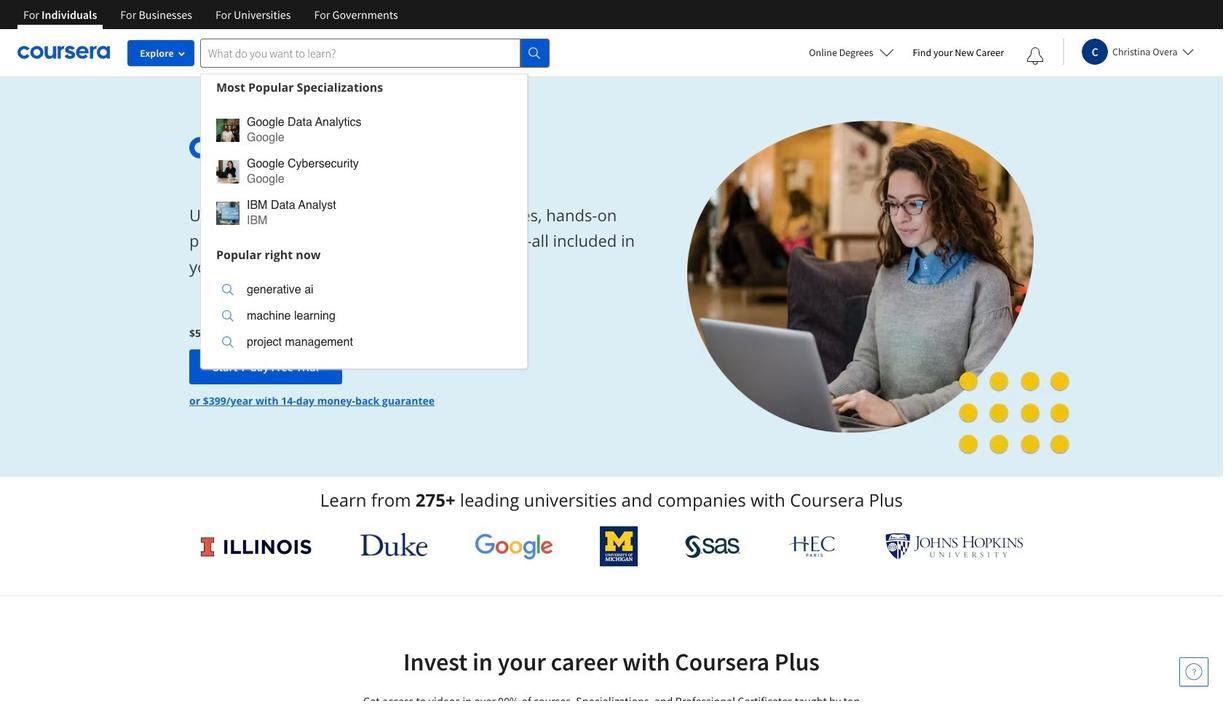Task type: vqa. For each thing, say whether or not it's contained in the screenshot.
list box
yes



Task type: describe. For each thing, give the bounding box(es) containing it.
duke university image
[[360, 533, 428, 556]]

1 list box from the top
[[201, 100, 527, 241]]

university of michigan image
[[600, 526, 638, 567]]

What do you want to learn? text field
[[200, 38, 521, 67]]

2 list box from the top
[[201, 268, 527, 368]]

google image
[[475, 533, 553, 560]]



Task type: locate. For each thing, give the bounding box(es) containing it.
autocomplete results list box
[[200, 73, 528, 369]]

banner navigation
[[12, 0, 410, 29]]

suggestion image image
[[216, 118, 240, 142], [216, 160, 240, 183], [216, 201, 240, 225], [222, 284, 234, 296], [222, 310, 234, 322], [222, 336, 234, 348]]

0 vertical spatial list box
[[201, 100, 527, 241]]

sas image
[[685, 535, 740, 558]]

1 vertical spatial list box
[[201, 268, 527, 368]]

coursera plus image
[[189, 137, 411, 159]]

johns hopkins university image
[[885, 533, 1024, 560]]

hec paris image
[[787, 532, 838, 561]]

coursera image
[[17, 41, 110, 64]]

None search field
[[200, 38, 550, 369]]

list box
[[201, 100, 527, 241], [201, 268, 527, 368]]

help center image
[[1185, 663, 1203, 681]]

university of illinois at urbana-champaign image
[[200, 535, 313, 558]]



